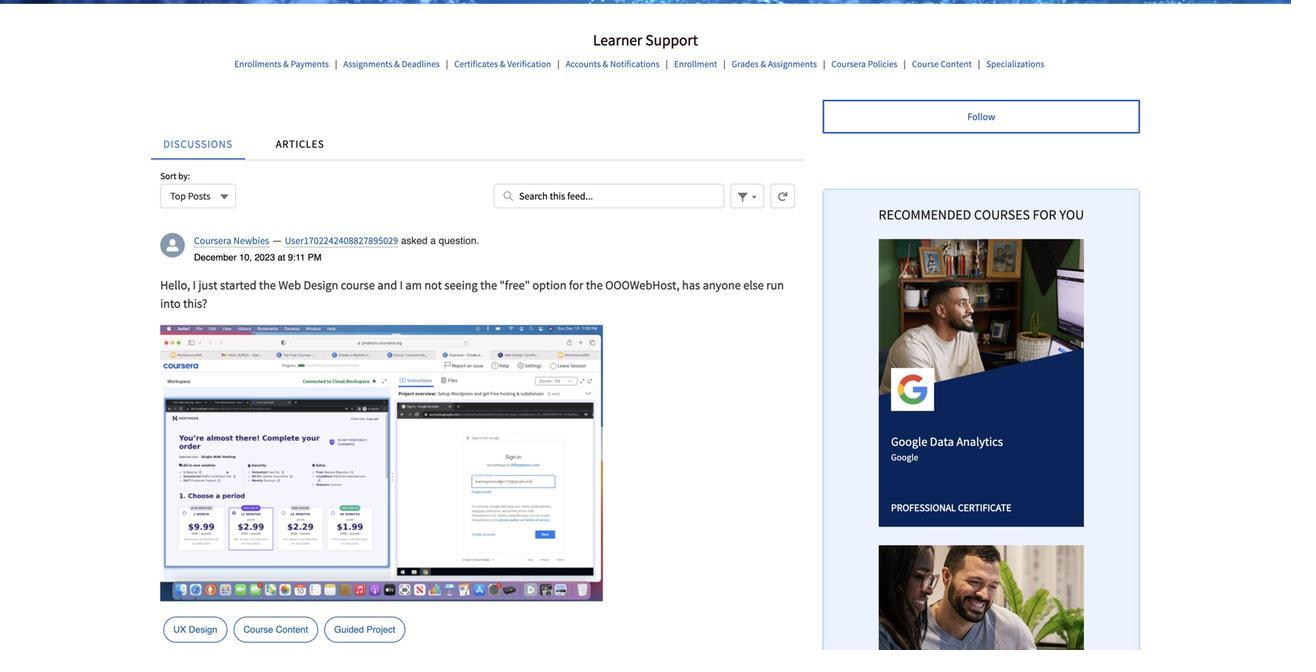 Task type: vqa. For each thing, say whether or not it's contained in the screenshot.
the Is
no



Task type: describe. For each thing, give the bounding box(es) containing it.
coursera for policies
[[831, 58, 866, 70]]

coursera for newbies
[[194, 234, 231, 247]]

enrollment
[[674, 58, 717, 70]]

user1702242408827895029
[[285, 234, 398, 247]]

you
[[1059, 200, 1084, 225]]

support
[[645, 30, 698, 49]]

and
[[377, 278, 397, 293]]

0 horizontal spatial course content link
[[234, 618, 318, 644]]

professional certificate
[[891, 502, 1011, 514]]

december
[[194, 253, 237, 263]]

analytics
[[956, 435, 1003, 450]]

external user - user1702242408827895029 (customer) image
[[160, 233, 185, 258]]

guided project link
[[324, 618, 405, 644]]

professional
[[891, 502, 956, 514]]

deadlines
[[402, 58, 440, 70]]

ux
[[173, 625, 186, 636]]

grades & assignments
[[732, 58, 817, 70]]

ux design
[[173, 625, 217, 636]]

certificates & verification link
[[454, 58, 551, 70]]

asked
[[401, 235, 428, 247]]

not
[[424, 278, 442, 293]]

ux design link
[[163, 618, 227, 644]]

assignments & deadlines link
[[343, 58, 440, 70]]

1 horizontal spatial course
[[912, 58, 939, 70]]

coursera newbies — user1702242408827895029 asked a question. december 10, 2023 at 9:11 pm
[[194, 234, 479, 263]]

coursera newbies link
[[194, 234, 269, 248]]

assignments & deadlines
[[343, 58, 440, 70]]

2023
[[255, 253, 275, 263]]

course content inside user1702242408827895029, december 10, 2023 at 9:11 pm element
[[243, 625, 308, 636]]

2 google from the top
[[891, 452, 918, 464]]

2 the from the left
[[480, 278, 497, 293]]

this?
[[183, 296, 207, 312]]

has
[[682, 278, 700, 293]]

google image
[[897, 375, 928, 405]]

& for enrollments
[[283, 58, 289, 70]]

accounts & notifications link
[[566, 58, 660, 70]]

course
[[341, 278, 375, 293]]

recommended
[[879, 200, 971, 225]]

0 vertical spatial course content
[[912, 58, 972, 70]]

screen shot 2023-12-10 at 1.08.14 pm.png image
[[160, 326, 603, 602]]

1 the from the left
[[259, 278, 276, 293]]

hello, i just started the web design course and i am not seeing the "free" option for the ooowebhost, has anyone else run into this?
[[160, 278, 784, 312]]

at
[[278, 253, 285, 263]]

option
[[532, 278, 567, 293]]

into
[[160, 296, 181, 312]]

seeing
[[444, 278, 478, 293]]

follow button
[[823, 100, 1140, 134]]

notifications
[[610, 58, 660, 70]]

sort by:
[[160, 170, 190, 182]]

articles
[[276, 137, 324, 151]]

started
[[220, 278, 257, 293]]

pm
[[308, 253, 322, 263]]

1 assignments from the left
[[343, 58, 392, 70]]

& for grades
[[760, 58, 766, 70]]

1 horizontal spatial course content link
[[912, 58, 972, 70]]

recommended courses for you
[[879, 200, 1084, 225]]

user1702242408827895029, december 10, 2023 at 9:11 pm element
[[151, 224, 804, 651]]

hello,
[[160, 278, 190, 293]]

discussions
[[163, 137, 233, 151]]

specializations link
[[986, 58, 1044, 70]]

2 assignments from the left
[[768, 58, 817, 70]]

anyone
[[703, 278, 741, 293]]

Sort by: button
[[160, 184, 236, 209]]

just
[[198, 278, 217, 293]]

am
[[405, 278, 422, 293]]

accounts & notifications
[[566, 58, 660, 70]]



Task type: locate. For each thing, give the bounding box(es) containing it.
the
[[259, 278, 276, 293], [480, 278, 497, 293], [586, 278, 603, 293]]

1 & from the left
[[283, 58, 289, 70]]

2 & from the left
[[394, 58, 400, 70]]

assignments right the 'grades'
[[768, 58, 817, 70]]

10,
[[239, 253, 252, 263]]

0 horizontal spatial design
[[189, 625, 217, 636]]

coursera inside the coursera newbies — user1702242408827895029 asked a question. december 10, 2023 at 9:11 pm
[[194, 234, 231, 247]]

0 vertical spatial course
[[912, 58, 939, 70]]

2 i from the left
[[400, 278, 403, 293]]

discussions link
[[151, 118, 245, 160]]

for inside hello, i just started the web design course and i am not seeing the "free" option for the ooowebhost, has anyone else run into this?
[[569, 278, 583, 293]]

content up follow
[[941, 58, 972, 70]]

1 horizontal spatial assignments
[[768, 58, 817, 70]]

1 horizontal spatial course content
[[912, 58, 972, 70]]

google
[[891, 435, 927, 450], [891, 452, 918, 464]]

course content right policies
[[912, 58, 972, 70]]

google project management: image
[[879, 546, 1084, 651]]

course content
[[912, 58, 972, 70], [243, 625, 308, 636]]

0 vertical spatial coursera
[[831, 58, 866, 70]]

1 vertical spatial design
[[189, 625, 217, 636]]

& left the payments
[[283, 58, 289, 70]]

0 horizontal spatial i
[[193, 278, 196, 293]]

1 vertical spatial coursera
[[194, 234, 231, 247]]

& for assignments
[[394, 58, 400, 70]]

0 horizontal spatial course
[[243, 625, 273, 636]]

sort
[[160, 170, 176, 182]]

policies
[[868, 58, 897, 70]]

course
[[912, 58, 939, 70], [243, 625, 273, 636]]

accounts
[[566, 58, 601, 70]]

0 vertical spatial for
[[1033, 200, 1057, 225]]

1 vertical spatial course
[[243, 625, 273, 636]]

learner support
[[593, 30, 698, 49]]

& right certificates
[[500, 58, 505, 70]]

guided
[[334, 625, 364, 636]]

"free"
[[500, 278, 530, 293]]

2 horizontal spatial the
[[586, 278, 603, 293]]

course inside user1702242408827895029, december 10, 2023 at 9:11 pm element
[[243, 625, 273, 636]]

Search this feed... search field
[[494, 184, 724, 209]]

grades & assignments link
[[732, 58, 817, 70]]

1 vertical spatial course content link
[[234, 618, 318, 644]]

0 vertical spatial course content link
[[912, 58, 972, 70]]

i
[[193, 278, 196, 293], [400, 278, 403, 293]]

0 vertical spatial google
[[891, 435, 927, 450]]

0 vertical spatial content
[[941, 58, 972, 70]]

enrollments
[[234, 58, 281, 70]]

by:
[[178, 170, 190, 182]]

posts
[[188, 190, 211, 203]]

& for certificates
[[500, 58, 505, 70]]

4 & from the left
[[603, 58, 608, 70]]

web
[[278, 278, 301, 293]]

for left you
[[1033, 200, 1057, 225]]

guided project
[[334, 625, 395, 636]]

i left am
[[400, 278, 403, 293]]

1 i from the left
[[193, 278, 196, 293]]

design down pm
[[304, 278, 338, 293]]

course right ux design link
[[243, 625, 273, 636]]

data
[[930, 435, 954, 450]]

9:11
[[288, 253, 305, 263]]

specializations
[[986, 58, 1044, 70]]

course content link right policies
[[912, 58, 972, 70]]

ooowebhost,
[[605, 278, 680, 293]]

0 horizontal spatial coursera
[[194, 234, 231, 247]]

coursera left policies
[[831, 58, 866, 70]]

coursera policies
[[831, 58, 897, 70]]

0 horizontal spatial content
[[276, 625, 308, 636]]

coursera policies link
[[831, 58, 897, 70]]

coursera up december
[[194, 234, 231, 247]]

top posts
[[170, 190, 211, 203]]

for
[[1033, 200, 1057, 225], [569, 278, 583, 293]]

1 vertical spatial content
[[276, 625, 308, 636]]

1 horizontal spatial design
[[304, 278, 338, 293]]

certificate
[[958, 502, 1011, 514]]

certificates & verification
[[454, 58, 551, 70]]

0 horizontal spatial the
[[259, 278, 276, 293]]

1 horizontal spatial for
[[1033, 200, 1057, 225]]

question.
[[439, 235, 479, 247]]

newbies
[[233, 234, 269, 247]]

—
[[272, 235, 282, 247]]

design inside hello, i just started the web design course and i am not seeing the "free" option for the ooowebhost, has anyone else run into this?
[[304, 278, 338, 293]]

run
[[766, 278, 784, 293]]

1 vertical spatial for
[[569, 278, 583, 293]]

course content link left guided
[[234, 618, 318, 644]]

course content link
[[912, 58, 972, 70], [234, 618, 318, 644]]

google data analytics google
[[891, 435, 1003, 464]]

content left guided
[[276, 625, 308, 636]]

coursera
[[831, 58, 866, 70], [194, 234, 231, 247]]

1 horizontal spatial i
[[400, 278, 403, 293]]

content inside user1702242408827895029, december 10, 2023 at 9:11 pm element
[[276, 625, 308, 636]]

verification
[[507, 58, 551, 70]]

1 google from the top
[[891, 435, 927, 450]]

& right accounts
[[603, 58, 608, 70]]

certificates
[[454, 58, 498, 70]]

1 vertical spatial google
[[891, 452, 918, 464]]

& left deadlines
[[394, 58, 400, 70]]

google up professional
[[891, 452, 918, 464]]

3 & from the left
[[500, 58, 505, 70]]

follow
[[967, 110, 995, 123]]

google data analytics image
[[879, 239, 1084, 396]]

1 horizontal spatial coursera
[[831, 58, 866, 70]]

a
[[430, 235, 436, 247]]

design
[[304, 278, 338, 293], [189, 625, 217, 636]]

1 horizontal spatial content
[[941, 58, 972, 70]]

enrollments & payments link
[[234, 58, 329, 70]]

0 vertical spatial design
[[304, 278, 338, 293]]

enrollments & payments
[[234, 58, 329, 70]]

grades
[[732, 58, 759, 70]]

user1702242408827895029 link
[[285, 234, 398, 248]]

december 10, 2023 at 9:11 pm link
[[194, 253, 322, 263]]

& right the 'grades'
[[760, 58, 766, 70]]

learner
[[593, 30, 642, 49]]

courses
[[974, 200, 1030, 225]]

top
[[170, 190, 186, 203]]

0 horizontal spatial course content
[[243, 625, 308, 636]]

else
[[743, 278, 764, 293]]

0 horizontal spatial assignments
[[343, 58, 392, 70]]

articles link
[[263, 118, 337, 160]]

enrollment link
[[674, 58, 717, 70]]

google left data
[[891, 435, 927, 450]]

3 the from the left
[[586, 278, 603, 293]]

the left web
[[259, 278, 276, 293]]

1 vertical spatial course content
[[243, 625, 308, 636]]

&
[[283, 58, 289, 70], [394, 58, 400, 70], [500, 58, 505, 70], [603, 58, 608, 70], [760, 58, 766, 70]]

the left "free"
[[480, 278, 497, 293]]

for right option in the left of the page
[[569, 278, 583, 293]]

0 horizontal spatial for
[[569, 278, 583, 293]]

& for accounts
[[603, 58, 608, 70]]

the right option in the left of the page
[[586, 278, 603, 293]]

assignments left deadlines
[[343, 58, 392, 70]]

payments
[[291, 58, 329, 70]]

course right policies
[[912, 58, 939, 70]]

project
[[367, 625, 395, 636]]

1 horizontal spatial the
[[480, 278, 497, 293]]

assignments
[[343, 58, 392, 70], [768, 58, 817, 70]]

design right the ux
[[189, 625, 217, 636]]

5 & from the left
[[760, 58, 766, 70]]

i left just
[[193, 278, 196, 293]]

course content left guided
[[243, 625, 308, 636]]



